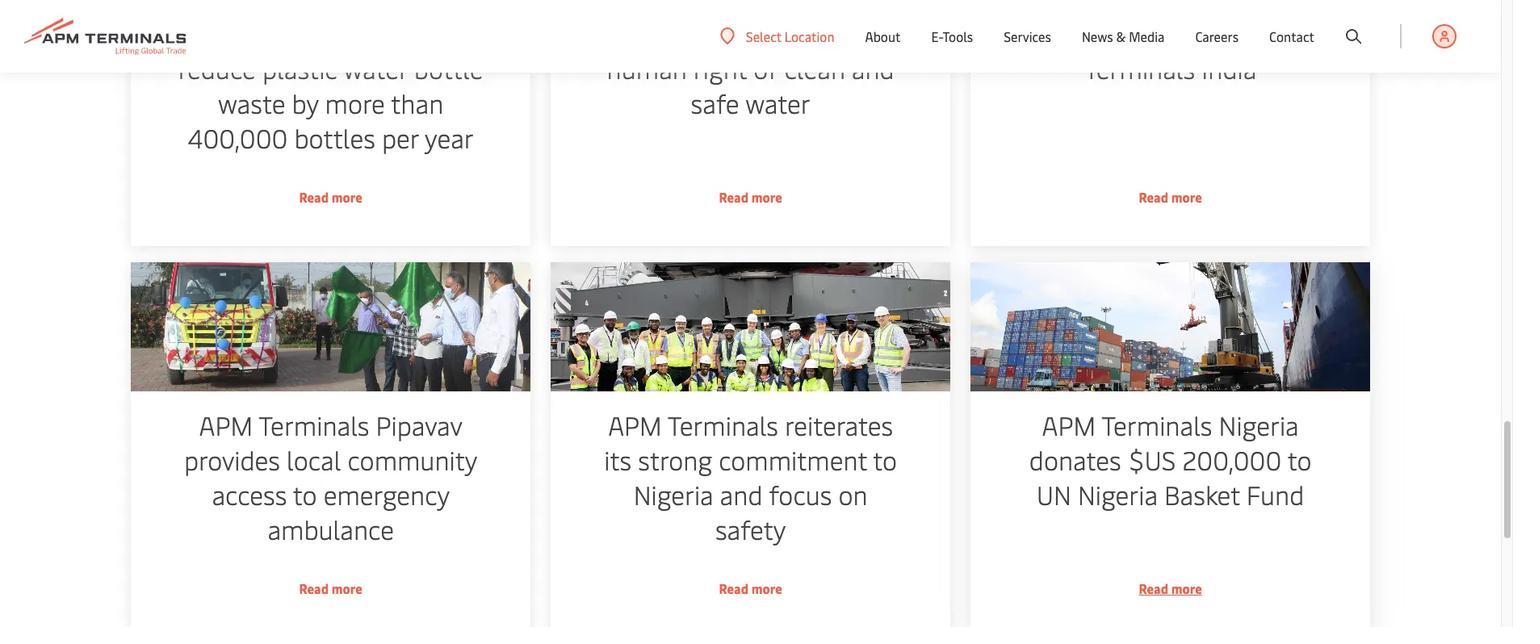 Task type: vqa. For each thing, say whether or not it's contained in the screenshot.
WWW.APMTERMINALS.COM/LOS-
no



Task type: locate. For each thing, give the bounding box(es) containing it.
careers
[[1196, 27, 1239, 45]]

and left focus
[[720, 477, 763, 512]]

nigeria right its at left bottom
[[634, 477, 713, 512]]

terminals for apm terminals nigeria donates $us 200,000 to un nigeria basket fund
[[1102, 408, 1213, 443]]

to inside apm terminals reiterates its strong commitment to nigeria and focus on safety
[[873, 443, 897, 477]]

to
[[446, 16, 470, 51], [873, 443, 897, 477], [1288, 443, 1312, 477], [293, 477, 317, 512]]

terminals inside 'apm terminals apapa to reduce plastic water bottle waste by more than 400,000 bottles per year'
[[251, 16, 362, 51]]

supporting
[[633, 16, 760, 51]]

apm inside apm terminals nigeria donates $us 200,000 to un nigeria basket fund
[[1043, 408, 1096, 443]]

select location button
[[720, 27, 835, 45]]

safety
[[715, 512, 786, 547]]

water inside 'apm terminals apapa to reduce plastic water bottle waste by more than 400,000 bottles per year'
[[343, 51, 407, 86]]

donates
[[1030, 443, 1122, 477]]

&
[[1117, 27, 1126, 45]]

commitment
[[719, 443, 867, 477]]

apm inside going green @ apm terminals india
[[1232, 16, 1286, 51]]

plastic
[[262, 51, 337, 86]]

terminals inside apm terminals nigeria donates $us 200,000 to un nigeria basket fund
[[1102, 408, 1213, 443]]

to inside the apm terminals pipavav provides local community access to emergency ambulance
[[293, 477, 317, 512]]

read
[[299, 188, 328, 206], [719, 188, 749, 206], [1139, 188, 1169, 206], [299, 580, 328, 598], [719, 580, 749, 598], [1139, 580, 1169, 598]]

water right safe
[[746, 86, 811, 120]]

$us
[[1128, 443, 1176, 477]]

going
[[1057, 16, 1122, 51]]

and
[[852, 51, 895, 86], [720, 477, 763, 512]]

fund
[[1247, 477, 1305, 512]]

terminals
[[251, 16, 362, 51], [1085, 51, 1196, 86], [258, 408, 369, 443], [668, 408, 779, 443], [1102, 408, 1213, 443]]

ambulance
[[267, 512, 394, 547]]

to inside apm terminals nigeria donates $us 200,000 to un nigeria basket fund
[[1288, 443, 1312, 477]]

per
[[382, 120, 418, 155]]

to right access
[[293, 477, 317, 512]]

apm inside apm terminals reiterates its strong commitment to nigeria and focus on safety
[[608, 408, 662, 443]]

services button
[[1004, 0, 1052, 73]]

nigeria
[[1219, 408, 1300, 443], [634, 477, 713, 512], [1078, 477, 1158, 512]]

select location
[[746, 27, 835, 45]]

green
[[1129, 16, 1195, 51]]

0 vertical spatial and
[[852, 51, 895, 86]]

news & media
[[1082, 27, 1165, 45]]

nigeria up fund
[[1219, 408, 1300, 443]]

nigeria right un at the bottom right of page
[[1078, 477, 1158, 512]]

right
[[694, 51, 747, 86]]

terminals inside apm terminals reiterates its strong commitment to nigeria and focus on safety
[[668, 408, 779, 443]]

basic
[[810, 16, 869, 51]]

terminals for apm terminals pipavav provides local community access to emergency ambulance
[[258, 408, 369, 443]]

going green @ apm terminals india
[[1057, 16, 1286, 86]]

apm
[[191, 16, 245, 51], [1232, 16, 1286, 51], [199, 408, 253, 443], [608, 408, 662, 443], [1043, 408, 1096, 443]]

media
[[1129, 27, 1165, 45]]

access
[[212, 477, 287, 512]]

more inside 'apm terminals apapa to reduce plastic water bottle waste by more than 400,000 bottles per year'
[[325, 86, 385, 120]]

apm inside the apm terminals pipavav provides local community access to emergency ambulance
[[199, 408, 253, 443]]

read more
[[299, 188, 362, 206], [719, 188, 782, 206], [1139, 188, 1203, 206], [299, 580, 362, 598], [719, 580, 782, 598], [1139, 580, 1203, 598]]

1 horizontal spatial water
[[746, 86, 811, 120]]

safe
[[691, 86, 739, 120]]

1 horizontal spatial nigeria
[[1078, 477, 1158, 512]]

terminals for apm terminals reiterates its strong commitment to nigeria and focus on safety
[[668, 408, 779, 443]]

contact
[[1270, 27, 1315, 45]]

water left bottle
[[343, 51, 407, 86]]

un
[[1037, 477, 1072, 512]]

water
[[343, 51, 407, 86], [746, 86, 811, 120]]

clean
[[785, 51, 845, 86]]

0 horizontal spatial and
[[720, 477, 763, 512]]

0 horizontal spatial nigeria
[[634, 477, 713, 512]]

apm terminals apapa to reduce plastic water bottle waste by more than 400,000 bottles per year
[[178, 16, 483, 155]]

apm for apm terminals pipavav provides local community access to emergency ambulance
[[199, 408, 253, 443]]

basket
[[1165, 477, 1241, 512]]

services
[[1004, 27, 1052, 45]]

to right apapa
[[446, 16, 470, 51]]

wact visit image
[[551, 263, 951, 392]]

apm inside 'apm terminals apapa to reduce plastic water bottle waste by more than 400,000 bottles per year'
[[191, 16, 245, 51]]

1 horizontal spatial and
[[852, 51, 895, 86]]

to inside 'apm terminals apapa to reduce plastic water bottle waste by more than 400,000 bottles per year'
[[446, 16, 470, 51]]

to right "200,000"
[[1288, 443, 1312, 477]]

supporting the basic human right of clean and safe water
[[607, 16, 895, 120]]

careers button
[[1196, 0, 1239, 73]]

reduce
[[178, 51, 256, 86]]

more
[[325, 86, 385, 120], [331, 188, 362, 206], [752, 188, 782, 206], [1172, 188, 1203, 206], [331, 580, 362, 598], [752, 580, 782, 598], [1172, 580, 1203, 598]]

than
[[391, 86, 443, 120]]

0 horizontal spatial water
[[343, 51, 407, 86]]

bottle
[[414, 51, 483, 86]]

1 vertical spatial and
[[720, 477, 763, 512]]

200,000
[[1183, 443, 1282, 477]]

apm for apm terminals apapa to reduce plastic water bottle waste by more than 400,000 bottles per year
[[191, 16, 245, 51]]

220228 pipavav ambulance image
[[130, 263, 531, 392]]

e-
[[932, 27, 943, 45]]

terminals inside the apm terminals pipavav provides local community access to emergency ambulance
[[258, 408, 369, 443]]

its
[[604, 443, 632, 477]]

to right on
[[873, 443, 897, 477]]

apm for apm terminals reiterates its strong commitment to nigeria and focus on safety
[[608, 408, 662, 443]]

and down about
[[852, 51, 895, 86]]

water inside supporting the basic human right of clean and safe water
[[746, 86, 811, 120]]



Task type: describe. For each thing, give the bounding box(es) containing it.
apm terminals reiterates its strong commitment to nigeria and focus on safety
[[604, 408, 897, 547]]

pipavav
[[376, 408, 462, 443]]

news
[[1082, 27, 1114, 45]]

focus
[[769, 477, 832, 512]]

provides
[[184, 443, 280, 477]]

apm terminals pipavav provides local community access to emergency ambulance
[[184, 408, 477, 547]]

nigeria inside apm terminals reiterates its strong commitment to nigeria and focus on safety
[[634, 477, 713, 512]]

about
[[866, 27, 901, 45]]

community
[[347, 443, 477, 477]]

reiterates
[[785, 408, 893, 443]]

e-tools button
[[932, 0, 973, 73]]

waste
[[218, 86, 285, 120]]

emergency
[[323, 477, 449, 512]]

location
[[785, 27, 835, 45]]

india
[[1202, 51, 1257, 86]]

by
[[292, 86, 318, 120]]

year
[[424, 120, 474, 155]]

e-tools
[[932, 27, 973, 45]]

news & media button
[[1082, 0, 1165, 73]]

apm for apm terminals nigeria donates $us 200,000 to un nigeria basket fund
[[1043, 408, 1096, 443]]

contact button
[[1270, 0, 1315, 73]]

and inside apm terminals reiterates its strong commitment to nigeria and focus on safety
[[720, 477, 763, 512]]

tools
[[943, 27, 973, 45]]

apm terminals nigeria donates $us 200,000 to un nigeria basket fund
[[1030, 408, 1312, 512]]

apapa
[[367, 16, 440, 51]]

strong
[[638, 443, 712, 477]]

and inside supporting the basic human right of clean and safe water
[[852, 51, 895, 86]]

about button
[[866, 0, 901, 73]]

200331 nigeria apapa image
[[971, 263, 1371, 392]]

400,000
[[187, 120, 287, 155]]

@
[[1202, 16, 1226, 51]]

on
[[839, 477, 868, 512]]

2 horizontal spatial nigeria
[[1219, 408, 1300, 443]]

terminals for apm terminals apapa to reduce plastic water bottle waste by more than 400,000 bottles per year
[[251, 16, 362, 51]]

bottles
[[294, 120, 375, 155]]

of
[[754, 51, 778, 86]]

human
[[607, 51, 687, 86]]

terminals inside going green @ apm terminals india
[[1085, 51, 1196, 86]]

local
[[286, 443, 341, 477]]

the
[[766, 16, 804, 51]]

select
[[746, 27, 782, 45]]



